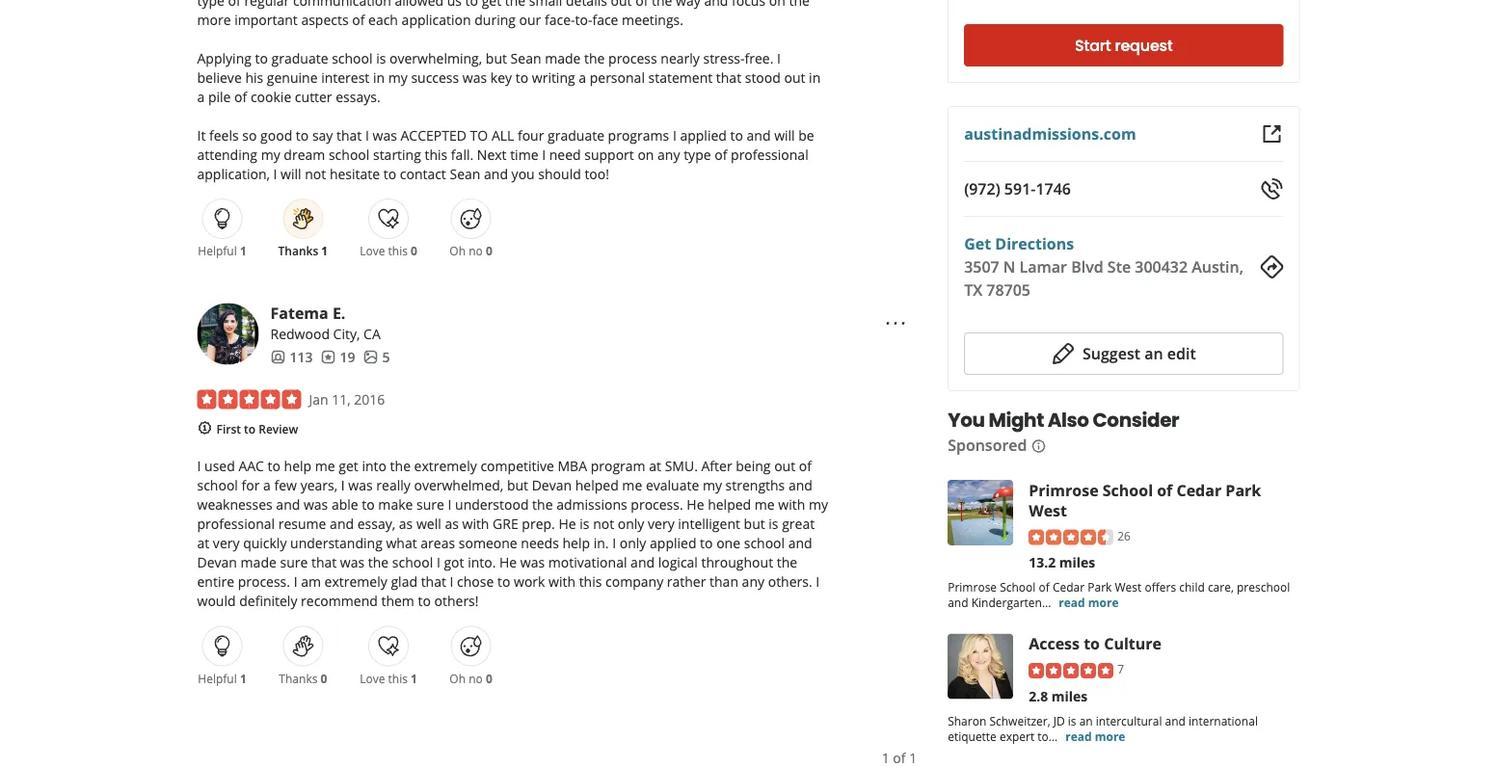 Task type: describe. For each thing, give the bounding box(es) containing it.
love this 1
[[360, 671, 417, 687]]

culture
[[1104, 634, 1162, 654]]

(972) 591-1746
[[964, 179, 1071, 200]]

applied inside i used aac to help me get into the extremely competitive mba program at smu. after being out of school for a few years, i was really overwhelmed, but devan helped me evaluate my strengths and weaknesses and was able to make sure i understood the admissions process. he helped me with my professional resume and essay, as well as with gre prep. he is not only very intelligent but is great at very quickly understanding what areas someone needs help in. i only applied to one school and devan made sure that was the school i got into. he was motivational and logical throughout the entire process. i am extremely glad that i chose to work with this company rather than any others. i would definitely recommend them to others!
[[650, 534, 697, 553]]

of inside i used aac to help me get into the extremely competitive mba program at smu. after being out of school for a few years, i was really overwhelmed, but devan helped me evaluate my strengths and weaknesses and was able to make sure i understood the admissions process. he helped me with my professional resume and essay, as well as with gre prep. he is not only very intelligent but is great at very quickly understanding what areas someone needs help in. i only applied to one school and devan made sure that was the school i got into. he was motivational and logical throughout the entire process. i am extremely glad that i chose to work with this company rather than any others. i would definitely recommend them to others!
[[799, 457, 812, 476]]

5
[[382, 348, 390, 366]]

my inside it feels so good to say that i was accepted to all four graduate programs i applied to and will be attending my dream school starting this fall. next time i need support on any type of professional application, i will not hesitate to contact sean and you should too!
[[261, 145, 280, 163]]

to up his
[[255, 49, 268, 67]]

that down got
[[421, 573, 446, 591]]

access to culture link
[[1029, 634, 1162, 654]]

1 vertical spatial only
[[620, 534, 646, 553]]

hesitate
[[330, 164, 380, 183]]

but inside applying to graduate school is overwhelming, but sean made the process nearly stress-free. i believe his genuine interest in my success was key to writing a personal statement that stood out in a pile of cookie cutter essays.
[[486, 49, 507, 67]]

attending
[[197, 145, 257, 163]]

i right others.
[[816, 573, 820, 591]]

1 vertical spatial with
[[462, 515, 489, 533]]

that down understanding
[[311, 554, 337, 572]]

suggest an edit
[[1083, 344, 1196, 364]]

0 vertical spatial very
[[648, 515, 675, 533]]

get directions 3507 n lamar blvd ste 300432 austin, tx 78705
[[964, 234, 1244, 301]]

to up essay,
[[362, 496, 375, 514]]

school inside applying to graduate school is overwhelming, but sean made the process nearly stress-free. i believe his genuine interest in my success was key to writing a personal statement that stood out in a pile of cookie cutter essays.
[[332, 49, 373, 67]]

the up really
[[390, 457, 411, 476]]

the inside applying to graduate school is overwhelming, but sean made the process nearly stress-free. i believe his genuine interest in my success was key to writing a personal statement that stood out in a pile of cookie cutter essays.
[[584, 49, 605, 67]]

starting
[[373, 145, 421, 163]]

graduate inside applying to graduate school is overwhelming, but sean made the process nearly stress-free. i believe his genuine interest in my success was key to writing a personal statement that stood out in a pile of cookie cutter essays.
[[271, 49, 328, 67]]

oh no 0 for love this 0
[[450, 243, 492, 259]]

78705
[[987, 280, 1031, 301]]

1 vertical spatial a
[[197, 87, 205, 105]]

rather
[[667, 573, 706, 591]]

an inside sharon schweitzer, jd is an intercultural and international etiquette expert to…
[[1080, 713, 1093, 729]]

300432
[[1135, 257, 1188, 278]]

understood
[[455, 496, 529, 514]]

interest
[[321, 68, 370, 86]]

evaluate
[[646, 477, 699, 495]]

first
[[216, 421, 241, 437]]

(1 reaction) element down them
[[411, 671, 417, 687]]

dream
[[284, 145, 325, 163]]

and up company
[[631, 554, 655, 572]]

(1 reaction) element left thanks 1
[[240, 243, 247, 259]]

i right in.
[[612, 534, 616, 553]]

e.
[[333, 302, 346, 323]]

a inside i used aac to help me get into the extremely competitive mba program at smu. after being out of school for a few years, i was really overwhelmed, but devan helped me evaluate my strengths and weaknesses and was able to make sure i understood the admissions process. he helped me with my professional resume and essay, as well as with gre prep. he is not only very intelligent but is great at very quickly understanding what areas someone needs help in. i only applied to one school and devan made sure that was the school i got into. he was motivational and logical throughout the entire process. i am extremely glad that i chose to work with this company rather than any others. i would definitely recommend them to others!
[[263, 477, 271, 495]]

of inside it feels so good to say that i was accepted to all four graduate programs i applied to and will be attending my dream school starting this fall. next time i need support on any type of professional application, i will not hesitate to contact sean and you should too!
[[715, 145, 727, 163]]

read more link for to
[[1066, 728, 1126, 744]]

and down next
[[484, 164, 508, 183]]

any inside i used aac to help me get into the extremely competitive mba program at smu. after being out of school for a few years, i was really overwhelmed, but devan helped me evaluate my strengths and weaknesses and was able to make sure i understood the admissions process. he helped me with my professional resume and essay, as well as with gre prep. he is not only very intelligent but is great at very quickly understanding what areas someone needs help in. i only applied to one school and devan made sure that was the school i got into. he was motivational and logical throughout the entire process. i am extremely glad that i chose to work with this company rather than any others. i would definitely recommend them to others!
[[742, 573, 765, 591]]

make
[[378, 496, 413, 514]]

made inside i used aac to help me get into the extremely competitive mba program at smu. after being out of school for a few years, i was really overwhelmed, but devan helped me evaluate my strengths and weaknesses and was able to make sure i understood the admissions process. he helped me with my professional resume and essay, as well as with gre prep. he is not only very intelligent but is great at very quickly understanding what areas someone needs help in. i only applied to one school and devan made sure that was the school i got into. he was motivational and logical throughout the entire process. i am extremely glad that i chose to work with this company rather than any others. i would definitely recommend them to others!
[[241, 554, 277, 572]]

this inside i used aac to help me get into the extremely competitive mba program at smu. after being out of school for a few years, i was really overwhelmed, but devan helped me evaluate my strengths and weaknesses and was able to make sure i understood the admissions process. he helped me with my professional resume and essay, as well as with gre prep. he is not only very intelligent but is great at very quickly understanding what areas someone needs help in. i only applied to one school and devan made sure that was the school i got into. he was motivational and logical throughout the entire process. i am extremely glad that i chose to work with this company rather than any others. i would definitely recommend them to others!
[[579, 573, 602, 591]]

say
[[312, 126, 333, 144]]

thanks 1
[[278, 243, 328, 259]]

sharon schweitzer, jd is an intercultural and international etiquette expert to…
[[948, 713, 1258, 744]]

miles for primrose
[[1059, 554, 1096, 572]]

is inside sharon schweitzer, jd is an intercultural and international etiquette expert to…
[[1068, 713, 1077, 729]]

areas
[[421, 534, 455, 553]]

0 horizontal spatial me
[[315, 457, 335, 476]]

got
[[444, 554, 464, 572]]

i left got
[[437, 554, 440, 572]]

intercultural
[[1096, 713, 1162, 729]]

great
[[782, 515, 815, 533]]

to right first
[[244, 421, 256, 437]]

to left the be
[[730, 126, 743, 144]]

school up throughout
[[744, 534, 785, 553]]

applying to graduate school is overwhelming, but sean made the process nearly stress-free. i believe his genuine interest in my success was key to writing a personal statement that stood out in a pile of cookie cutter essays.
[[197, 49, 821, 105]]

1 vertical spatial but
[[507, 477, 528, 495]]

read more link for school
[[1059, 595, 1119, 611]]

1 vertical spatial process.
[[238, 573, 290, 591]]

austinadmissions.com
[[964, 124, 1136, 145]]

good
[[260, 126, 292, 144]]

you might also consider
[[948, 407, 1179, 434]]

24 pencil v2 image
[[1052, 343, 1075, 366]]

primrose school of cedar park west link
[[1029, 480, 1261, 521]]

review
[[259, 421, 298, 437]]

to down intelligent
[[700, 534, 713, 553]]

ca
[[364, 325, 381, 343]]

i down 'overwhelmed,'
[[448, 496, 452, 514]]

access to culture
[[1029, 634, 1162, 654]]

2 vertical spatial with
[[549, 573, 576, 591]]

cookie
[[251, 87, 291, 105]]

is down admissions
[[580, 515, 590, 533]]

my up great at the bottom right of the page
[[809, 496, 828, 514]]

to up few
[[268, 457, 281, 476]]

read for access to culture
[[1066, 728, 1092, 744]]

suggest an edit button
[[964, 333, 1284, 375]]

prep.
[[522, 515, 555, 533]]

others.
[[768, 573, 812, 591]]

1 vertical spatial at
[[197, 534, 209, 553]]

i right programs
[[673, 126, 677, 144]]

fatema
[[270, 302, 329, 323]]

primrose school of cedar park west image
[[948, 481, 1013, 546]]

2 as from the left
[[445, 515, 459, 533]]

0 vertical spatial will
[[774, 126, 795, 144]]

you
[[948, 407, 985, 434]]

time
[[510, 145, 539, 163]]

believe
[[197, 68, 242, 86]]

this down contact
[[388, 243, 408, 259]]

to left work
[[497, 573, 510, 591]]

(1 reaction) element left thanks 0
[[240, 671, 247, 687]]

this inside it feels so good to say that i was accepted to all four graduate programs i applied to and will be attending my dream school starting this fall. next time i need support on any type of professional application, i will not hesitate to contact sean and you should too!
[[425, 145, 448, 163]]

and down great at the bottom right of the page
[[788, 534, 812, 553]]

to…
[[1038, 728, 1058, 744]]

lamar
[[1020, 257, 1067, 278]]

0 vertical spatial help
[[284, 457, 312, 476]]

into.
[[468, 554, 496, 572]]

and down few
[[276, 496, 300, 514]]

1 vertical spatial will
[[281, 164, 301, 183]]

his
[[245, 68, 263, 86]]

is inside applying to graduate school is overwhelming, but sean made the process nearly stress-free. i believe his genuine interest in my success was key to writing a personal statement that stood out in a pile of cookie cutter essays.
[[376, 49, 386, 67]]

etiquette
[[948, 728, 997, 744]]

no for 1
[[469, 671, 483, 687]]

really
[[376, 477, 411, 495]]

years,
[[300, 477, 338, 495]]

chose
[[457, 573, 494, 591]]

thanks for thanks 1
[[278, 243, 318, 259]]

international
[[1189, 713, 1258, 729]]

and inside sharon schweitzer, jd is an intercultural and international etiquette expert to…
[[1165, 713, 1186, 729]]

preschool
[[1237, 580, 1290, 596]]

after
[[701, 457, 732, 476]]

and up great at the bottom right of the page
[[789, 477, 813, 495]]

to up dream
[[296, 126, 309, 144]]

3507
[[964, 257, 1000, 278]]

expert
[[1000, 728, 1035, 744]]

16 photos v2 image
[[363, 350, 378, 365]]

this down them
[[388, 671, 408, 687]]

sharon
[[948, 713, 987, 729]]

any inside it feels so good to say that i was accepted to all four graduate programs i applied to and will be attending my dream school starting this fall. next time i need support on any type of professional application, i will not hesitate to contact sean and you should too!
[[658, 145, 680, 163]]

essays.
[[336, 87, 381, 105]]

i down good
[[273, 164, 277, 183]]

friends element
[[270, 347, 313, 367]]

graduate inside it feels so good to say that i was accepted to all four graduate programs i applied to and will be attending my dream school starting this fall. next time i need support on any type of professional application, i will not hesitate to contact sean and you should too!
[[548, 126, 605, 144]]

edit
[[1167, 344, 1196, 364]]

resume
[[278, 515, 326, 533]]

gre
[[493, 515, 518, 533]]

113
[[290, 348, 313, 366]]

i left used
[[197, 457, 201, 476]]

jd
[[1054, 713, 1065, 729]]

school for primrose school of cedar park west offers child care, preschool and kindergarten…
[[1000, 580, 1036, 596]]

5 star rating image for 7
[[1029, 663, 1114, 679]]

care,
[[1208, 580, 1234, 596]]

well
[[416, 515, 441, 533]]

fatema e. link
[[270, 302, 346, 323]]

1 horizontal spatial at
[[649, 457, 661, 476]]

2 vertical spatial he
[[499, 554, 517, 572]]

of inside primrose school of cedar park west offers child care, preschool and kindergarten…
[[1039, 580, 1050, 596]]

redwood
[[270, 325, 330, 343]]

16 first v2 image
[[197, 420, 213, 436]]

and left the be
[[747, 126, 771, 144]]

13.2 miles
[[1029, 554, 1096, 572]]

be
[[799, 126, 814, 144]]

application,
[[197, 164, 270, 183]]

that inside applying to graduate school is overwhelming, but sean made the process nearly stress-free. i believe his genuine interest in my success was key to writing a personal statement that stood out in a pile of cookie cutter essays.
[[716, 68, 742, 86]]

1 vertical spatial helped
[[708, 496, 751, 514]]

i inside applying to graduate school is overwhelming, but sean made the process nearly stress-free. i believe his genuine interest in my success was key to writing a personal statement that stood out in a pile of cookie cutter essays.
[[777, 49, 781, 67]]

west for primrose school of cedar park west
[[1029, 500, 1067, 521]]

was inside applying to graduate school is overwhelming, but sean made the process nearly stress-free. i believe his genuine interest in my success was key to writing a personal statement that stood out in a pile of cookie cutter essays.
[[463, 68, 487, 86]]

cedar for primrose school of cedar park west
[[1177, 480, 1222, 501]]

professional inside i used aac to help me get into the extremely competitive mba program at smu. after being out of school for a few years, i was really overwhelmed, but devan helped me evaluate my strengths and weaknesses and was able to make sure i understood the admissions process. he helped me with my professional resume and essay, as well as with gre prep. he is not only very intelligent but is great at very quickly understanding what areas someone needs help in. i only applied to one school and devan made sure that was the school i got into. he was motivational and logical throughout the entire process. i am extremely glad that i chose to work with this company rather than any others. i would definitely recommend them to others!
[[197, 515, 275, 533]]

them
[[381, 592, 414, 611]]

1 horizontal spatial sure
[[417, 496, 444, 514]]

it feels so good to say that i was accepted to all four graduate programs i applied to and will be attending my dream school starting this fall. next time i need support on any type of professional application, i will not hesitate to contact sean and you should too!
[[197, 126, 814, 183]]

photo of fatema e. image
[[197, 303, 259, 365]]

was down understanding
[[340, 554, 365, 572]]

child
[[1179, 580, 1205, 596]]

sean inside it feels so good to say that i was accepted to all four graduate programs i applied to and will be attending my dream school starting this fall. next time i need support on any type of professional application, i will not hesitate to contact sean and you should too!
[[450, 164, 481, 183]]

out inside applying to graduate school is overwhelming, but sean made the process nearly stress-free. i believe his genuine interest in my success was key to writing a personal statement that stood out in a pile of cookie cutter essays.
[[784, 68, 806, 86]]

west for primrose school of cedar park west offers child care, preschool and kindergarten…
[[1115, 580, 1142, 596]]

is left great at the bottom right of the page
[[769, 515, 779, 533]]

was up work
[[520, 554, 545, 572]]

type
[[684, 145, 711, 163]]

read for primrose school of cedar park west
[[1059, 595, 1085, 611]]

to right key
[[516, 68, 528, 86]]

2 horizontal spatial he
[[687, 496, 704, 514]]

i left am at the bottom left of the page
[[294, 573, 297, 591]]

7
[[1118, 662, 1124, 678]]

tx
[[964, 280, 983, 301]]

24 phone v2 image
[[1261, 178, 1284, 201]]

was inside it feels so good to say that i was accepted to all four graduate programs i applied to and will be attending my dream school starting this fall. next time i need support on any type of professional application, i will not hesitate to contact sean and you should too!
[[373, 126, 397, 144]]

made inside applying to graduate school is overwhelming, but sean made the process nearly stress-free. i believe his genuine interest in my success was key to writing a personal statement that stood out in a pile of cookie cutter essays.
[[545, 49, 581, 67]]

1 horizontal spatial extremely
[[414, 457, 477, 476]]

glad
[[391, 573, 417, 591]]

might
[[989, 407, 1044, 434]]

read more for to
[[1066, 728, 1126, 744]]

was down get
[[348, 477, 373, 495]]

mba
[[558, 457, 587, 476]]

2 in from the left
[[809, 68, 821, 86]]

school up glad
[[392, 554, 433, 572]]

24 directions v2 image
[[1261, 256, 1284, 279]]

5 star rating image for jan 11, 2016
[[197, 390, 301, 409]]

no for 0
[[469, 243, 483, 259]]

jan 11, 2016
[[309, 390, 385, 409]]

needs
[[521, 534, 559, 553]]

my down after
[[703, 477, 722, 495]]

16 review v2 image
[[321, 350, 336, 365]]

thanks for thanks 0
[[279, 671, 318, 687]]

access
[[1029, 634, 1080, 654]]



Task type: vqa. For each thing, say whether or not it's contained in the screenshot.


Task type: locate. For each thing, give the bounding box(es) containing it.
sean inside applying to graduate school is overwhelming, but sean made the process nearly stress-free. i believe his genuine interest in my success was key to writing a personal statement that stood out in a pile of cookie cutter essays.
[[511, 49, 541, 67]]

0 horizontal spatial as
[[399, 515, 413, 533]]

key
[[491, 68, 512, 86]]

1 vertical spatial any
[[742, 573, 765, 591]]

west inside primrose school of cedar park west offers child care, preschool and kindergarten…
[[1115, 580, 1142, 596]]

1 horizontal spatial made
[[545, 49, 581, 67]]

school inside it feels so good to say that i was accepted to all four graduate programs i applied to and will be attending my dream school starting this fall. next time i need support on any type of professional application, i will not hesitate to contact sean and you should too!
[[329, 145, 370, 163]]

1 helpful from the top
[[198, 243, 237, 259]]

love for love this 0
[[360, 243, 385, 259]]

at up the entire on the bottom of the page
[[197, 534, 209, 553]]

me down strengths
[[755, 496, 775, 514]]

consider
[[1093, 407, 1179, 434]]

as
[[399, 515, 413, 533], [445, 515, 459, 533]]

am
[[301, 573, 321, 591]]

0 vertical spatial with
[[778, 496, 805, 514]]

and inside primrose school of cedar park west offers child care, preschool and kindergarten…
[[948, 595, 969, 611]]

primrose inside primrose school of cedar park west
[[1029, 480, 1099, 501]]

2 oh no 0 from the top
[[450, 671, 492, 687]]

1 vertical spatial more
[[1095, 728, 1126, 744]]

0 vertical spatial graduate
[[271, 49, 328, 67]]

24 external link v2 image
[[1261, 123, 1284, 146]]

1746
[[1036, 179, 1071, 200]]

only down admissions
[[618, 515, 644, 533]]

read more link up access to culture
[[1059, 595, 1119, 611]]

1 horizontal spatial me
[[622, 477, 642, 495]]

of
[[234, 87, 247, 105], [715, 145, 727, 163], [799, 457, 812, 476], [1157, 480, 1173, 501], [1039, 580, 1050, 596], [893, 749, 906, 767]]

0 vertical spatial made
[[545, 49, 581, 67]]

19
[[340, 348, 355, 366]]

and right intercultural
[[1165, 713, 1186, 729]]

1 helpful 1 from the top
[[198, 243, 247, 259]]

read down 13.2 miles
[[1059, 595, 1085, 611]]

sponsored
[[948, 435, 1027, 456]]

program
[[591, 457, 646, 476]]

0 horizontal spatial helped
[[575, 477, 619, 495]]

i right time
[[542, 145, 546, 163]]

very left quickly
[[213, 534, 240, 553]]

suggest
[[1083, 344, 1141, 364]]

to
[[255, 49, 268, 67], [516, 68, 528, 86], [296, 126, 309, 144], [730, 126, 743, 144], [383, 164, 396, 183], [244, 421, 256, 437], [268, 457, 281, 476], [362, 496, 375, 514], [700, 534, 713, 553], [497, 573, 510, 591], [418, 592, 431, 611], [1084, 634, 1100, 654]]

primrose for primrose school of cedar park west offers child care, preschool and kindergarten…
[[948, 580, 997, 596]]

0 vertical spatial me
[[315, 457, 335, 476]]

0 vertical spatial not
[[305, 164, 326, 183]]

1 vertical spatial applied
[[650, 534, 697, 553]]

not down dream
[[305, 164, 326, 183]]

recommend
[[301, 592, 378, 611]]

0 vertical spatial a
[[579, 68, 586, 86]]

1 horizontal spatial graduate
[[548, 126, 605, 144]]

0 vertical spatial professional
[[731, 145, 809, 163]]

1 horizontal spatial any
[[742, 573, 765, 591]]

0 horizontal spatial process.
[[238, 573, 290, 591]]

into
[[362, 457, 387, 476]]

love
[[360, 243, 385, 259], [360, 671, 385, 687]]

as up what
[[399, 515, 413, 533]]

help up motivational
[[563, 534, 590, 553]]

0 horizontal spatial cedar
[[1053, 580, 1085, 596]]

2 love from the top
[[360, 671, 385, 687]]

is up "essays."
[[376, 49, 386, 67]]

strengths
[[726, 477, 785, 495]]

this down motivational
[[579, 573, 602, 591]]

more up access to culture
[[1088, 595, 1119, 611]]

success
[[411, 68, 459, 86]]

1 horizontal spatial he
[[559, 515, 576, 533]]

cedar inside primrose school of cedar park west
[[1177, 480, 1222, 501]]

of inside applying to graduate school is overwhelming, but sean made the process nearly stress-free. i believe his genuine interest in my success was key to writing a personal statement that stood out in a pile of cookie cutter essays.
[[234, 87, 247, 105]]

2 vertical spatial but
[[744, 515, 765, 533]]

1 vertical spatial an
[[1080, 713, 1093, 729]]

start
[[1075, 35, 1111, 57]]

0 horizontal spatial professional
[[197, 515, 275, 533]]

1 oh from the top
[[450, 243, 466, 259]]

1 love from the top
[[360, 243, 385, 259]]

school down used
[[197, 477, 238, 495]]

1 vertical spatial 5 star rating image
[[1029, 663, 1114, 679]]

0 horizontal spatial a
[[197, 87, 205, 105]]

0 vertical spatial sure
[[417, 496, 444, 514]]

i used aac to help me get into the extremely competitive mba program at smu. after being out of school for a few years, i was really overwhelmed, but devan helped me evaluate my strengths and weaknesses and was able to make sure i understood the admissions process. he helped me with my professional resume and essay, as well as with gre prep. he is not only very intelligent but is great at very quickly understanding what areas someone needs help in. i only applied to one school and devan made sure that was the school i got into. he was motivational and logical throughout the entire process. i am extremely glad that i chose to work with this company rather than any others. i would definitely recommend them to others!
[[197, 457, 828, 611]]

0 vertical spatial only
[[618, 515, 644, 533]]

helpful 1 down would
[[198, 671, 247, 687]]

and left kindergarten…
[[948, 595, 969, 611]]

that inside it feels so good to say that i was accepted to all four graduate programs i applied to and will be attending my dream school starting this fall. next time i need support on any type of professional application, i will not hesitate to contact sean and you should too!
[[337, 126, 362, 144]]

1 vertical spatial thanks
[[279, 671, 318, 687]]

the up others.
[[777, 554, 797, 572]]

all
[[492, 126, 514, 144]]

0 vertical spatial sean
[[511, 49, 541, 67]]

helped
[[575, 477, 619, 495], [708, 496, 751, 514]]

stress-
[[703, 49, 745, 67]]

0 vertical spatial west
[[1029, 500, 1067, 521]]

process.
[[631, 496, 683, 514], [238, 573, 290, 591]]

applied up logical
[[650, 534, 697, 553]]

0 horizontal spatial primrose
[[948, 580, 997, 596]]

more for to
[[1095, 728, 1126, 744]]

1 vertical spatial west
[[1115, 580, 1142, 596]]

genuine
[[267, 68, 318, 86]]

school
[[1103, 480, 1153, 501], [1000, 580, 1036, 596]]

helped up intelligent
[[708, 496, 751, 514]]

miles up the jd
[[1052, 687, 1088, 705]]

school for primrose school of cedar park west
[[1103, 480, 1153, 501]]

photos element
[[363, 347, 390, 367]]

1 vertical spatial oh
[[450, 671, 466, 687]]

read more right the jd
[[1066, 728, 1126, 744]]

2 horizontal spatial me
[[755, 496, 775, 514]]

2016
[[354, 390, 385, 409]]

with down motivational
[[549, 573, 576, 591]]

for
[[242, 477, 260, 495]]

oh no 0 for love this 1
[[450, 671, 492, 687]]

0 vertical spatial read
[[1059, 595, 1085, 611]]

essay,
[[357, 515, 395, 533]]

to down starting
[[383, 164, 396, 183]]

591-
[[1005, 179, 1036, 200]]

1 vertical spatial helpful 1
[[198, 671, 247, 687]]

0 vertical spatial an
[[1145, 344, 1163, 364]]

competitive
[[481, 457, 554, 476]]

helpful down application,
[[198, 243, 237, 259]]

oh no 0 down "others!"
[[450, 671, 492, 687]]

that right say
[[337, 126, 362, 144]]

park inside primrose school of cedar park west offers child care, preschool and kindergarten…
[[1088, 580, 1112, 596]]

helpful for thanks 1
[[198, 243, 237, 259]]

1 horizontal spatial cedar
[[1177, 480, 1222, 501]]

process. up definitely
[[238, 573, 290, 591]]

0 horizontal spatial will
[[281, 164, 301, 183]]

1 vertical spatial devan
[[197, 554, 237, 572]]

park for primrose school of cedar park west offers child care, preschool and kindergarten…
[[1088, 580, 1112, 596]]

get
[[339, 457, 358, 476]]

0 vertical spatial more
[[1088, 595, 1119, 611]]

0 vertical spatial devan
[[532, 477, 572, 495]]

motivational
[[548, 554, 627, 572]]

school inside primrose school of cedar park west
[[1103, 480, 1153, 501]]

0 vertical spatial helpful
[[198, 243, 237, 259]]

2 no from the top
[[469, 671, 483, 687]]

not
[[305, 164, 326, 183], [593, 515, 614, 533]]

n
[[1004, 257, 1016, 278]]

park for primrose school of cedar park west
[[1226, 480, 1261, 501]]

west
[[1029, 500, 1067, 521], [1115, 580, 1142, 596]]

love right thanks 0
[[360, 671, 385, 687]]

read right the jd
[[1066, 728, 1092, 744]]

primrose inside primrose school of cedar park west offers child care, preschool and kindergarten…
[[948, 580, 997, 596]]

helpful 1 for thanks 1
[[198, 243, 247, 259]]

sean
[[511, 49, 541, 67], [450, 164, 481, 183]]

0 vertical spatial any
[[658, 145, 680, 163]]

1 horizontal spatial as
[[445, 515, 459, 533]]

next
[[477, 145, 507, 163]]

helped up admissions
[[575, 477, 619, 495]]

0 vertical spatial primrose
[[1029, 480, 1099, 501]]

oh for 0
[[450, 243, 466, 259]]

only right in.
[[620, 534, 646, 553]]

1 horizontal spatial sean
[[511, 49, 541, 67]]

1 vertical spatial read
[[1066, 728, 1092, 744]]

2 oh from the top
[[450, 671, 466, 687]]

cedar inside primrose school of cedar park west offers child care, preschool and kindergarten…
[[1053, 580, 1085, 596]]

used
[[204, 457, 235, 476]]

fatema e. redwood city, ca
[[270, 302, 381, 343]]

devan down the mba
[[532, 477, 572, 495]]

primrose down primrose school of cedar park west image
[[948, 580, 997, 596]]

professional inside it feels so good to say that i was accepted to all four graduate programs i applied to and will be attending my dream school starting this fall. next time i need support on any type of professional application, i will not hesitate to contact sean and you should too!
[[731, 145, 809, 163]]

oh for 1
[[450, 671, 466, 687]]

any down throughout
[[742, 573, 765, 591]]

1 no from the top
[[469, 243, 483, 259]]

2.8 miles
[[1029, 687, 1088, 705]]

1 horizontal spatial help
[[563, 534, 590, 553]]

0 horizontal spatial very
[[213, 534, 240, 553]]

at
[[649, 457, 661, 476], [197, 534, 209, 553]]

1 horizontal spatial professional
[[731, 145, 809, 163]]

0 horizontal spatial graduate
[[271, 49, 328, 67]]

love right thanks 1
[[360, 243, 385, 259]]

oh no 0 right love this 0
[[450, 243, 492, 259]]

as right well on the left of page
[[445, 515, 459, 533]]

accepted
[[401, 126, 467, 144]]

reviews element
[[321, 347, 355, 367]]

1 vertical spatial park
[[1088, 580, 1112, 596]]

not inside i used aac to help me get into the extremely competitive mba program at smu. after being out of school for a few years, i was really overwhelmed, but devan helped me evaluate my strengths and weaknesses and was able to make sure i understood the admissions process. he helped me with my professional resume and essay, as well as with gre prep. he is not only very intelligent but is great at very quickly understanding what areas someone needs help in. i only applied to one school and devan made sure that was the school i got into. he was motivational and logical throughout the entire process. i am extremely glad that i chose to work with this company rather than any others. i would definitely recommend them to others!
[[593, 515, 614, 533]]

(0 reactions) element
[[411, 243, 417, 259], [486, 243, 492, 259], [321, 671, 327, 687], [486, 671, 492, 687]]

the down what
[[368, 554, 389, 572]]

school
[[332, 49, 373, 67], [329, 145, 370, 163], [197, 477, 238, 495], [744, 534, 785, 553], [392, 554, 433, 572]]

1 horizontal spatial an
[[1145, 344, 1163, 364]]

extremely
[[414, 457, 477, 476], [325, 573, 387, 591]]

0 horizontal spatial school
[[1000, 580, 1036, 596]]

was up starting
[[373, 126, 397, 144]]

read more for school
[[1059, 595, 1119, 611]]

to right access
[[1084, 634, 1100, 654]]

very
[[648, 515, 675, 533], [213, 534, 240, 553]]

primrose up 4.5 star rating image
[[1029, 480, 1099, 501]]

4.5 star rating image
[[1029, 530, 1114, 545]]

and down the able
[[330, 515, 354, 533]]

1 horizontal spatial devan
[[532, 477, 572, 495]]

out right "stood"
[[784, 68, 806, 86]]

1 vertical spatial love
[[360, 671, 385, 687]]

0 vertical spatial he
[[687, 496, 704, 514]]

out inside i used aac to help me get into the extremely competitive mba program at smu. after being out of school for a few years, i was really overwhelmed, but devan helped me evaluate my strengths and weaknesses and was able to make sure i understood the admissions process. he helped me with my professional resume and essay, as well as with gre prep. he is not only very intelligent but is great at very quickly understanding what areas someone needs help in. i only applied to one school and devan made sure that was the school i got into. he was motivational and logical throughout the entire process. i am extremely glad that i chose to work with this company rather than any others. i would definitely recommend them to others!
[[774, 457, 796, 476]]

primrose for primrose school of cedar park west
[[1029, 480, 1099, 501]]

1 horizontal spatial will
[[774, 126, 795, 144]]

of inside primrose school of cedar park west
[[1157, 480, 1173, 501]]

feels
[[209, 126, 239, 144]]

0 vertical spatial oh no 0
[[450, 243, 492, 259]]

(1 reaction) element up the fatema e. link
[[321, 243, 328, 259]]

love for love this 1
[[360, 671, 385, 687]]

1 vertical spatial not
[[593, 515, 614, 533]]

more for school
[[1088, 595, 1119, 611]]

1 horizontal spatial in
[[809, 68, 821, 86]]

he right prep.
[[559, 515, 576, 533]]

1 vertical spatial very
[[213, 534, 240, 553]]

16 friends v2 image
[[270, 350, 286, 365]]

in right "stood"
[[809, 68, 821, 86]]

i down "essays."
[[365, 126, 369, 144]]

one
[[717, 534, 741, 553]]

0 horizontal spatial any
[[658, 145, 680, 163]]

1 horizontal spatial not
[[593, 515, 614, 533]]

helpful 1 down application,
[[198, 243, 247, 259]]

1 vertical spatial primrose
[[948, 580, 997, 596]]

four
[[518, 126, 544, 144]]

blvd
[[1071, 257, 1104, 278]]

1 vertical spatial read more
[[1066, 728, 1126, 744]]

what
[[386, 534, 417, 553]]

2 helpful from the top
[[198, 671, 237, 687]]

ste
[[1108, 257, 1131, 278]]

0 vertical spatial process.
[[631, 496, 683, 514]]

my inside applying to graduate school is overwhelming, but sean made the process nearly stress-free. i believe his genuine interest in my success was key to writing a personal statement that stood out in a pile of cookie cutter essays.
[[388, 68, 408, 86]]

out right being on the bottom of the page
[[774, 457, 796, 476]]

but up key
[[486, 49, 507, 67]]

0 horizontal spatial not
[[305, 164, 326, 183]]

an inside button
[[1145, 344, 1163, 364]]

i down got
[[450, 573, 454, 591]]

access to culture image
[[948, 634, 1013, 700]]

this down "accepted"
[[425, 145, 448, 163]]

was down years, at the left of page
[[304, 496, 328, 514]]

company
[[606, 573, 664, 591]]

west inside primrose school of cedar park west
[[1029, 500, 1067, 521]]

miles for access
[[1052, 687, 1088, 705]]

only
[[618, 515, 644, 533], [620, 534, 646, 553]]

that down stress-
[[716, 68, 742, 86]]

oh right love this 0
[[450, 243, 466, 259]]

0 vertical spatial cedar
[[1177, 480, 1222, 501]]

overwhelming,
[[390, 49, 482, 67]]

(1 reaction) element
[[240, 243, 247, 259], [321, 243, 328, 259], [240, 671, 247, 687], [411, 671, 417, 687]]

sure up well on the left of page
[[417, 496, 444, 514]]

0 vertical spatial but
[[486, 49, 507, 67]]

able
[[332, 496, 358, 514]]

others!
[[434, 592, 479, 611]]

to right them
[[418, 592, 431, 611]]

contact
[[400, 164, 446, 183]]

is right the jd
[[1068, 713, 1077, 729]]

school inside primrose school of cedar park west offers child care, preschool and kindergarten…
[[1000, 580, 1036, 596]]

not inside it feels so good to say that i was accepted to all four graduate programs i applied to and will be attending my dream school starting this fall. next time i need support on any type of professional application, i will not hesitate to contact sean and you should too!
[[305, 164, 326, 183]]

helpful for thanks 0
[[198, 671, 237, 687]]

more
[[1088, 595, 1119, 611], [1095, 728, 1126, 744]]

1 horizontal spatial park
[[1226, 480, 1261, 501]]

a
[[579, 68, 586, 86], [197, 87, 205, 105], [263, 477, 271, 495]]

0 vertical spatial helped
[[575, 477, 619, 495]]

16 info v2 image
[[1031, 439, 1047, 454]]

13.2
[[1029, 554, 1056, 572]]

0 vertical spatial miles
[[1059, 554, 1096, 572]]

park inside primrose school of cedar park west
[[1226, 480, 1261, 501]]

free.
[[745, 49, 774, 67]]

2 horizontal spatial a
[[579, 68, 586, 86]]

not up in.
[[593, 515, 614, 533]]

understanding
[[290, 534, 383, 553]]

1 oh no 0 from the top
[[450, 243, 492, 259]]

he up intelligent
[[687, 496, 704, 514]]

support
[[584, 145, 634, 163]]

11,
[[332, 390, 351, 409]]

an left edit
[[1145, 344, 1163, 364]]

being
[[736, 457, 771, 476]]

0 horizontal spatial made
[[241, 554, 277, 572]]

sure up am at the bottom left of the page
[[280, 554, 308, 572]]

2.8
[[1029, 687, 1048, 705]]

menu image
[[884, 312, 907, 335]]

2 helpful 1 from the top
[[198, 671, 247, 687]]

0 horizontal spatial help
[[284, 457, 312, 476]]

my
[[388, 68, 408, 86], [261, 145, 280, 163], [703, 477, 722, 495], [809, 496, 828, 514]]

school up 26
[[1103, 480, 1153, 501]]

and
[[747, 126, 771, 144], [484, 164, 508, 183], [789, 477, 813, 495], [276, 496, 300, 514], [330, 515, 354, 533], [788, 534, 812, 553], [631, 554, 655, 572], [948, 595, 969, 611], [1165, 713, 1186, 729]]

0 horizontal spatial he
[[499, 554, 517, 572]]

the up prep.
[[532, 496, 553, 514]]

a right 'for'
[[263, 477, 271, 495]]

0 vertical spatial read more link
[[1059, 595, 1119, 611]]

he
[[687, 496, 704, 514], [559, 515, 576, 533], [499, 554, 517, 572]]

0 horizontal spatial extremely
[[325, 573, 387, 591]]

no down "others!"
[[469, 671, 483, 687]]

my left success on the top left of the page
[[388, 68, 408, 86]]

oh right love this 1
[[450, 671, 466, 687]]

1 vertical spatial extremely
[[325, 573, 387, 591]]

a left pile
[[197, 87, 205, 105]]

professional down the be
[[731, 145, 809, 163]]

1 vertical spatial me
[[622, 477, 642, 495]]

me up years, at the left of page
[[315, 457, 335, 476]]

0 vertical spatial no
[[469, 243, 483, 259]]

in up "essays."
[[373, 68, 385, 86]]

5 star rating image
[[197, 390, 301, 409], [1029, 663, 1114, 679]]

at up evaluate
[[649, 457, 661, 476]]

0 horizontal spatial west
[[1029, 500, 1067, 521]]

i up the able
[[341, 477, 345, 495]]

he right into.
[[499, 554, 517, 572]]

cedar for primrose school of cedar park west offers child care, preschool and kindergarten…
[[1053, 580, 1085, 596]]

no right love this 0
[[469, 243, 483, 259]]

helpful 1 for thanks 0
[[198, 671, 247, 687]]

0 horizontal spatial park
[[1088, 580, 1112, 596]]

read more up access to culture
[[1059, 595, 1119, 611]]

i
[[777, 49, 781, 67], [365, 126, 369, 144], [673, 126, 677, 144], [542, 145, 546, 163], [273, 164, 277, 183], [197, 457, 201, 476], [341, 477, 345, 495], [448, 496, 452, 514], [612, 534, 616, 553], [437, 554, 440, 572], [294, 573, 297, 591], [450, 573, 454, 591], [816, 573, 820, 591]]

applied up type
[[680, 126, 727, 144]]

help up few
[[284, 457, 312, 476]]

park
[[1226, 480, 1261, 501], [1088, 580, 1112, 596]]

1 as from the left
[[399, 515, 413, 533]]

jan
[[309, 390, 328, 409]]

0 vertical spatial love
[[360, 243, 385, 259]]

is
[[376, 49, 386, 67], [580, 515, 590, 533], [769, 515, 779, 533], [1068, 713, 1077, 729]]

any
[[658, 145, 680, 163], [742, 573, 765, 591]]

process. down evaluate
[[631, 496, 683, 514]]

you
[[512, 164, 535, 183]]

get directions link
[[964, 234, 1074, 254]]

1 vertical spatial miles
[[1052, 687, 1088, 705]]

1 in from the left
[[373, 68, 385, 86]]

will down dream
[[281, 164, 301, 183]]

kindergarten…
[[972, 595, 1051, 611]]

1 horizontal spatial process.
[[631, 496, 683, 514]]

school up interest
[[332, 49, 373, 67]]

thanks down definitely
[[279, 671, 318, 687]]

throughout
[[701, 554, 773, 572]]

pile
[[208, 87, 231, 105]]

1 of 1
[[882, 749, 917, 767]]

fall.
[[451, 145, 474, 163]]

0 horizontal spatial sean
[[450, 164, 481, 183]]

2 vertical spatial a
[[263, 477, 271, 495]]

cedar
[[1177, 480, 1222, 501], [1053, 580, 1085, 596]]

1 vertical spatial sure
[[280, 554, 308, 572]]

2 vertical spatial me
[[755, 496, 775, 514]]

devan
[[532, 477, 572, 495], [197, 554, 237, 572]]

applied inside it feels so good to say that i was accepted to all four graduate programs i applied to and will be attending my dream school starting this fall. next time i need support on any type of professional application, i will not hesitate to contact sean and you should too!
[[680, 126, 727, 144]]

get
[[964, 234, 991, 254]]



